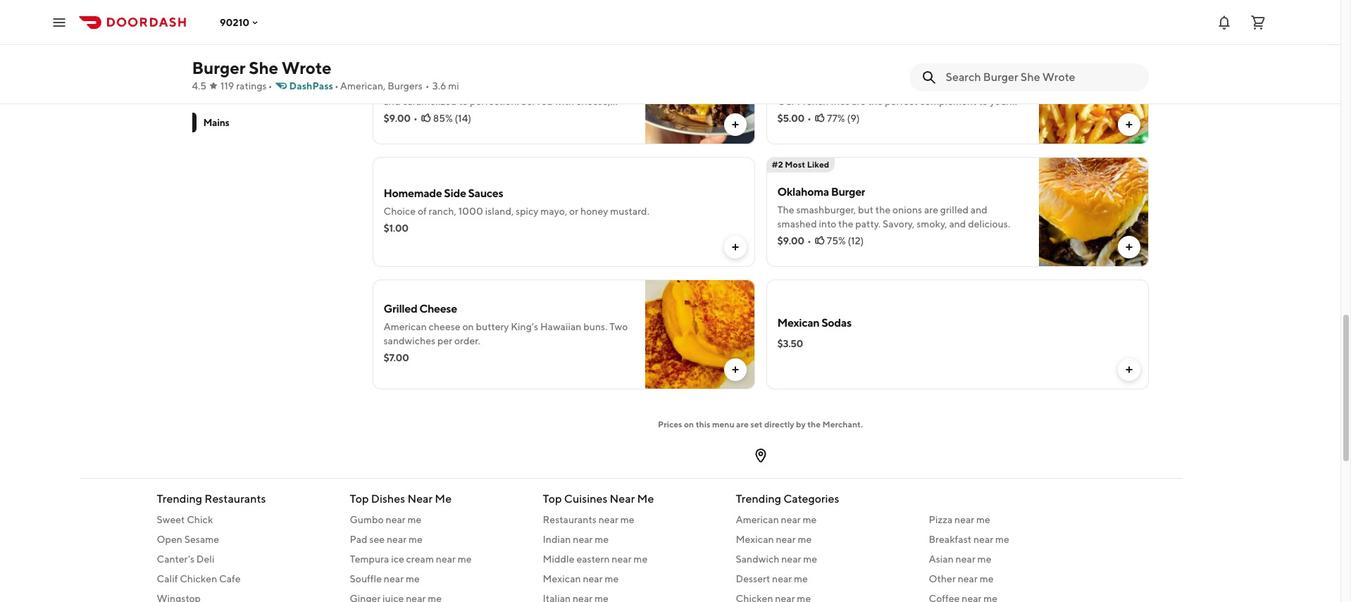 Task type: describe. For each thing, give the bounding box(es) containing it.
1 vertical spatial mexican near me link
[[543, 572, 719, 586]]

near inside restaurants near me link
[[599, 515, 619, 526]]

notification bell image
[[1217, 14, 1234, 31]]

savory,
[[883, 219, 915, 230]]

• left a
[[808, 113, 812, 124]]

american near me link
[[736, 513, 912, 527]]

liked for 3 ounces of american wagyu burger, hand-smashed and caramelized to perfection. served with cheese, ketchup, mayo, mustard, onions, and pickles.
[[412, 37, 434, 47]]

ounces
[[391, 82, 424, 93]]

trending for trending categories
[[736, 493, 782, 506]]

and down grilled
[[950, 219, 967, 230]]

souffle near me
[[350, 574, 420, 585]]

liked for oklahoma burger
[[808, 159, 830, 170]]

1 horizontal spatial mexican
[[736, 534, 774, 546]]

items for featured items
[[246, 41, 271, 52]]

me up sandwich near me link
[[798, 534, 812, 546]]

canter's deli link
[[157, 553, 333, 567]]

1 horizontal spatial mexican near me
[[736, 534, 812, 546]]

gumbo
[[350, 515, 384, 526]]

2 vertical spatial mexican
[[543, 574, 581, 585]]

souffle
[[350, 574, 382, 585]]

me for top dishes near me
[[435, 493, 452, 506]]

mayo, inside homemade side sauces choice of ranch, 1000 island, spicy mayo, or honey mustard. $1.00
[[541, 206, 568, 217]]

most for 3 ounces of american wagyu burger, hand-smashed and caramelized to perfection. served with cheese, ketchup, mayo, mustard, onions, and pickles.
[[390, 37, 410, 47]]

evening
[[847, 82, 883, 93]]

dessert near me
[[736, 574, 808, 585]]

sweet
[[157, 515, 185, 526]]

$5.00
[[778, 113, 805, 124]]

burger
[[778, 110, 808, 121]]

am
[[217, 10, 230, 21]]

add item to cart image for homemade side sauces
[[730, 242, 741, 253]]

top for top dishes near me
[[350, 493, 369, 506]]

1000
[[459, 206, 483, 217]]

spicy
[[516, 206, 539, 217]]

sandwich near me link
[[736, 553, 912, 567]]

smashed inside 3 ounces of american wagyu burger, hand-smashed and caramelized to perfection. served with cheese, ketchup, mayo, mustard, onions, and pickles.
[[576, 82, 616, 93]]

canter's
[[157, 554, 195, 565]]

sandwich
[[736, 554, 780, 565]]

cuisines
[[564, 493, 608, 506]]

ice
[[391, 554, 404, 565]]

near down eastern
[[583, 574, 603, 585]]

to inside 3 ounces of american wagyu burger, hand-smashed and caramelized to perfection. served with cheese, ketchup, mayo, mustard, onions, and pickles.
[[459, 96, 468, 107]]

top cuisines near me
[[543, 493, 654, 506]]

11:30
[[192, 10, 215, 21]]

open sesame link
[[157, 533, 333, 547]]

3 ounces of american wagyu burger, hand-smashed and caramelized to perfection. served with cheese, ketchup, mayo, mustard, onions, and pickles.
[[384, 82, 616, 121]]

#1 most liked
[[378, 37, 434, 47]]

or inside homemade side sauces choice of ranch, 1000 island, spicy mayo, or honey mustard. $1.00
[[570, 206, 579, 217]]

sandwich near me
[[736, 554, 818, 565]]

homemade side sauces choice of ranch, 1000 island, spicy mayo, or honey mustard. $1.00
[[384, 187, 650, 234]]

grilled
[[941, 204, 969, 216]]

$7.00
[[384, 352, 409, 364]]

burger she wrote
[[192, 58, 332, 78]]

oklahoma burger image
[[1039, 157, 1149, 267]]

hand cut every evening and blanched every morning. our french fries are the perfect complement to your burger or a delicious snack on their own.
[[778, 82, 1014, 121]]

and inside hand cut every evening and blanched every morning. our french fries are the perfect complement to your burger or a delicious snack on their own.
[[885, 82, 902, 93]]

dishes
[[371, 493, 405, 506]]

buns.
[[584, 321, 608, 333]]

hand cut fries image
[[1039, 35, 1149, 144]]

wagyu
[[482, 82, 514, 93]]

and up delicious.
[[971, 204, 988, 216]]

tempura
[[350, 554, 389, 565]]

3
[[384, 82, 389, 93]]

grilled
[[384, 302, 418, 316]]

open
[[157, 534, 182, 546]]

hawaiian
[[541, 321, 582, 333]]

categories
[[784, 493, 840, 506]]

calif
[[157, 574, 178, 585]]

our
[[778, 96, 796, 107]]

$5.00 •
[[778, 113, 812, 124]]

open sesame
[[157, 534, 219, 546]]

middle eastern near me
[[543, 554, 648, 565]]

3.6
[[433, 80, 447, 92]]

0 horizontal spatial are
[[737, 419, 749, 430]]

onions,
[[495, 110, 527, 121]]

reviews
[[203, 66, 241, 78]]

0 vertical spatial add item to cart image
[[730, 119, 741, 130]]

Item Search search field
[[946, 70, 1138, 85]]

most for oklahoma burger
[[785, 159, 806, 170]]

sodas
[[822, 316, 852, 330]]

two
[[610, 321, 628, 333]]

king's
[[511, 321, 539, 333]]

2 horizontal spatial mexican
[[778, 316, 820, 330]]

menu
[[713, 419, 735, 430]]

• right ratings
[[268, 80, 272, 92]]

items for popular items
[[240, 92, 265, 103]]

breakfast
[[929, 534, 972, 546]]

(9)
[[848, 113, 860, 124]]

119 ratings •
[[221, 80, 272, 92]]

me up dessert near me link
[[804, 554, 818, 565]]

-
[[232, 10, 236, 21]]

asian
[[929, 554, 954, 565]]

restaurants near me
[[543, 515, 635, 526]]

directly
[[765, 419, 795, 430]]

other near me link
[[929, 572, 1106, 586]]

me up breakfast near me
[[977, 515, 991, 526]]

this
[[696, 419, 711, 430]]

me down top dishes near me
[[408, 515, 422, 526]]

mi
[[448, 80, 459, 92]]

#1
[[378, 37, 388, 47]]

0 items, open order cart image
[[1250, 14, 1267, 31]]

the right but at top right
[[876, 204, 891, 216]]

near inside american near me link
[[781, 515, 801, 526]]

prices on this menu are set directly by the merchant .
[[658, 419, 863, 430]]

but
[[859, 204, 874, 216]]

trending restaurants
[[157, 493, 266, 506]]

top for top cuisines near me
[[543, 493, 562, 506]]

2 every from the left
[[948, 82, 973, 93]]

near up sandwich near me
[[776, 534, 796, 546]]

featured
[[203, 41, 244, 52]]

calif chicken cafe link
[[157, 572, 333, 586]]

near inside asian near me link
[[956, 554, 976, 565]]

featured items button
[[192, 34, 356, 59]]

add item to cart image for mexican sodas
[[1124, 364, 1135, 376]]

me down indian near me 'link'
[[634, 554, 648, 565]]

indian near me
[[543, 534, 609, 546]]

into
[[819, 219, 837, 230]]

me down middle eastern near me
[[605, 574, 619, 585]]

4.5
[[192, 80, 207, 92]]

breakfast near me
[[929, 534, 1010, 546]]

fries
[[831, 96, 850, 107]]

$1.00
[[384, 223, 409, 234]]

island,
[[485, 206, 514, 217]]

me down pizza near me link
[[996, 534, 1010, 546]]

near for cuisines
[[610, 493, 635, 506]]

most right #3
[[785, 37, 806, 47]]

own.
[[934, 110, 955, 121]]

90210 button
[[220, 17, 261, 28]]

canter's deli
[[157, 554, 215, 565]]

side
[[444, 187, 466, 200]]

smash burger image
[[645, 35, 755, 144]]

near inside "other near me" link
[[958, 574, 978, 585]]

of inside homemade side sauces choice of ranch, 1000 island, spicy mayo, or honey mustard. $1.00
[[418, 206, 427, 217]]

me up cream
[[409, 534, 423, 546]]

$9.00 for 75%
[[778, 235, 805, 247]]

pizza near me
[[929, 515, 991, 526]]

blanched
[[904, 82, 946, 93]]

sandwiches
[[384, 336, 436, 347]]



Task type: locate. For each thing, give the bounding box(es) containing it.
$9.00 down "the"
[[778, 235, 805, 247]]

2 vertical spatial add item to cart image
[[1124, 364, 1135, 376]]

0 horizontal spatial on
[[463, 321, 474, 333]]

near inside dessert near me link
[[773, 574, 792, 585]]

2 vertical spatial on
[[684, 419, 694, 430]]

0 vertical spatial $9.00 •
[[384, 113, 418, 124]]

1 vertical spatial burger
[[832, 185, 866, 199]]

to up (14)
[[459, 96, 468, 107]]

patty.
[[856, 219, 881, 230]]

prices
[[658, 419, 683, 430]]

to
[[459, 96, 468, 107], [979, 96, 988, 107]]

cream
[[406, 554, 434, 565]]

0 vertical spatial smashed
[[576, 82, 616, 93]]

mexican near me link down the middle eastern near me link
[[543, 572, 719, 586]]

top dishes near me
[[350, 493, 452, 506]]

#3
[[772, 37, 784, 47]]

snack
[[870, 110, 896, 121]]

items up burger she wrote
[[246, 41, 271, 52]]

1 horizontal spatial $9.00 •
[[778, 235, 812, 247]]

near right see
[[387, 534, 407, 546]]

0 horizontal spatial mexican near me link
[[543, 572, 719, 586]]

(14)
[[455, 113, 472, 124]]

1 horizontal spatial every
[[948, 82, 973, 93]]

american near me
[[736, 515, 817, 526]]

to inside hand cut every evening and blanched every morning. our french fries are the perfect complement to your burger or a delicious snack on their own.
[[979, 96, 988, 107]]

$9.00 • down "the"
[[778, 235, 812, 247]]

0 horizontal spatial smashed
[[576, 82, 616, 93]]

me up souffle near me link
[[458, 554, 472, 565]]

cheese
[[429, 321, 461, 333]]

1 vertical spatial mexican near me
[[543, 574, 619, 585]]

choice
[[384, 206, 416, 217]]

featured items
[[203, 41, 271, 52]]

oklahoma burger the smashburger, but the onions are grilled and smashed into the patty. savory, smoky, and delicious.
[[778, 185, 1011, 230]]

me for top cuisines near me
[[638, 493, 654, 506]]

(12)
[[848, 235, 864, 247]]

1 vertical spatial of
[[418, 206, 427, 217]]

every
[[821, 82, 845, 93], [948, 82, 973, 93]]

add item to cart image for american cheese on buttery king's hawaiian buns. two sandwiches per order.
[[730, 364, 741, 376]]

dashpass
[[289, 80, 333, 92]]

near down sandwich near me
[[773, 574, 792, 585]]

ranch,
[[429, 206, 457, 217]]

0 horizontal spatial top
[[350, 493, 369, 506]]

the right 'by'
[[808, 419, 821, 430]]

near down 'asian near me'
[[958, 574, 978, 585]]

me inside 'link'
[[595, 534, 609, 546]]

1 vertical spatial are
[[925, 204, 939, 216]]

near down top dishes near me
[[386, 515, 406, 526]]

near down indian near me 'link'
[[612, 554, 632, 565]]

0 horizontal spatial mexican
[[543, 574, 581, 585]]

0 horizontal spatial trending
[[157, 493, 202, 506]]

hand-
[[549, 82, 576, 93]]

sweet chick link
[[157, 513, 333, 527]]

mexican near me link up sandwich near me link
[[736, 533, 912, 547]]

1 vertical spatial restaurants
[[543, 515, 597, 526]]

near inside 'tempura ice cream near me' link
[[436, 554, 456, 565]]

me down 'asian near me'
[[980, 574, 994, 585]]

near inside the middle eastern near me link
[[612, 554, 632, 565]]

1 horizontal spatial are
[[852, 96, 866, 107]]

1 horizontal spatial near
[[610, 493, 635, 506]]

the up 75% (12)
[[839, 219, 854, 230]]

indian
[[543, 534, 571, 546]]

1 vertical spatial $9.00 •
[[778, 235, 812, 247]]

0 vertical spatial add item to cart image
[[1124, 119, 1135, 130]]

1 vertical spatial mexican
[[736, 534, 774, 546]]

near inside indian near me 'link'
[[573, 534, 593, 546]]

mustard.
[[611, 206, 650, 217]]

or left honey
[[570, 206, 579, 217]]

add item to cart image
[[1124, 119, 1135, 130], [730, 242, 741, 253], [1124, 364, 1135, 376]]

mexican near me down eastern
[[543, 574, 619, 585]]

american inside grilled cheese american cheese on buttery king's hawaiian buns. two sandwiches per order. $7.00
[[384, 321, 427, 333]]

near for dishes
[[408, 493, 433, 506]]

1 vertical spatial items
[[240, 92, 265, 103]]

near up breakfast near me
[[955, 515, 975, 526]]

restaurants up indian near me at the bottom
[[543, 515, 597, 526]]

$9.00 down the american, burgers • 3.6 mi
[[384, 113, 411, 124]]

are up smoky,
[[925, 204, 939, 216]]

popular
[[203, 92, 238, 103]]

served
[[521, 96, 553, 107]]

1 horizontal spatial top
[[543, 493, 562, 506]]

american inside 3 ounces of american wagyu burger, hand-smashed and caramelized to perfection. served with cheese, ketchup, mayo, mustard, onions, and pickles.
[[437, 82, 480, 93]]

1 vertical spatial $9.00
[[778, 235, 805, 247]]

pad see near me
[[350, 534, 423, 546]]

2 vertical spatial are
[[737, 419, 749, 430]]

me up gumbo near me link in the bottom left of the page
[[435, 493, 452, 506]]

2 vertical spatial american
[[736, 515, 779, 526]]

items
[[246, 41, 271, 52], [240, 92, 265, 103]]

0 horizontal spatial to
[[459, 96, 468, 107]]

1 horizontal spatial to
[[979, 96, 988, 107]]

are down evening
[[852, 96, 866, 107]]

caramelized
[[403, 96, 457, 107]]

0 vertical spatial of
[[426, 82, 435, 93]]

and down served
[[529, 110, 546, 121]]

are inside oklahoma burger the smashburger, but the onions are grilled and smashed into the patty. savory, smoky, and delicious.
[[925, 204, 939, 216]]

near up dessert near me
[[782, 554, 802, 565]]

add item to cart image for oklahoma burger
[[1124, 242, 1135, 253]]

burger inside oklahoma burger the smashburger, but the onions are grilled and smashed into the patty. savory, smoky, and delicious.
[[832, 185, 866, 199]]

1 every from the left
[[821, 82, 845, 93]]

$9.00
[[384, 113, 411, 124], [778, 235, 805, 247]]

me down tempura ice cream near me
[[406, 574, 420, 585]]

add item to cart image
[[730, 119, 741, 130], [1124, 242, 1135, 253], [730, 364, 741, 376]]

0 horizontal spatial every
[[821, 82, 845, 93]]

tempura ice cream near me link
[[350, 553, 526, 567]]

top
[[350, 493, 369, 506], [543, 493, 562, 506]]

burgers
[[388, 80, 423, 92]]

near up 'asian near me'
[[974, 534, 994, 546]]

hand
[[778, 82, 802, 93]]

$9.00 •
[[384, 113, 418, 124], [778, 235, 812, 247]]

1 horizontal spatial restaurants
[[543, 515, 597, 526]]

1 vertical spatial on
[[463, 321, 474, 333]]

0 vertical spatial on
[[898, 110, 909, 121]]

0 vertical spatial american
[[437, 82, 480, 93]]

are left set
[[737, 419, 749, 430]]

liked right #3
[[808, 37, 830, 47]]

2 trending from the left
[[736, 493, 782, 506]]

1 vertical spatial add item to cart image
[[730, 242, 741, 253]]

$9.00 • down ounces
[[384, 113, 418, 124]]

0 horizontal spatial mexican near me
[[543, 574, 619, 585]]

0 horizontal spatial restaurants
[[205, 493, 266, 506]]

near inside breakfast near me link
[[974, 534, 994, 546]]

• left 3.6
[[426, 80, 430, 92]]

or inside hand cut every evening and blanched every morning. our french fries are the perfect complement to your burger or a delicious snack on their own.
[[810, 110, 819, 121]]

0 horizontal spatial $9.00
[[384, 113, 411, 124]]

• left '75%'
[[808, 235, 812, 247]]

near up gumbo near me link in the bottom left of the page
[[408, 493, 433, 506]]

near down breakfast near me
[[956, 554, 976, 565]]

near inside sandwich near me link
[[782, 554, 802, 565]]

1 to from the left
[[459, 96, 468, 107]]

popular items button
[[192, 85, 356, 110]]

2 top from the left
[[543, 493, 562, 506]]

trending up "sweet chick"
[[157, 493, 202, 506]]

0 vertical spatial items
[[246, 41, 271, 52]]

on inside hand cut every evening and blanched every morning. our french fries are the perfect complement to your burger or a delicious snack on their own.
[[898, 110, 909, 121]]

mayo,
[[425, 110, 452, 121], [541, 206, 568, 217]]

1 horizontal spatial burger
[[832, 185, 866, 199]]

1 horizontal spatial me
[[638, 493, 654, 506]]

1 vertical spatial smashed
[[778, 219, 817, 230]]

wrote
[[282, 58, 332, 78]]

sauces
[[468, 187, 503, 200]]

1 horizontal spatial american
[[437, 82, 480, 93]]

1 me from the left
[[435, 493, 452, 506]]

top up gumbo
[[350, 493, 369, 506]]

burger up 119
[[192, 58, 246, 78]]

near down restaurants near me
[[573, 534, 593, 546]]

trending up the american near me
[[736, 493, 782, 506]]

near down 'ice'
[[384, 574, 404, 585]]

$9.00 • for 85% (14)
[[384, 113, 418, 124]]

cut
[[804, 82, 819, 93]]

0 horizontal spatial burger
[[192, 58, 246, 78]]

mexican sodas
[[778, 316, 852, 330]]

smashed up cheese,
[[576, 82, 616, 93]]

1 horizontal spatial on
[[684, 419, 694, 430]]

2 near from the left
[[610, 493, 635, 506]]

are inside hand cut every evening and blanched every morning. our french fries are the perfect complement to your burger or a delicious snack on their own.
[[852, 96, 866, 107]]

pm
[[259, 10, 273, 21]]

near inside pizza near me link
[[955, 515, 975, 526]]

1 vertical spatial american
[[384, 321, 427, 333]]

me up restaurants near me link
[[638, 493, 654, 506]]

american up sandwiches
[[384, 321, 427, 333]]

1 trending from the left
[[157, 493, 202, 506]]

near up restaurants near me link
[[610, 493, 635, 506]]

• down caramelized
[[414, 113, 418, 124]]

2 vertical spatial add item to cart image
[[730, 364, 741, 376]]

perfect
[[885, 96, 918, 107]]

dashpass •
[[289, 80, 339, 92]]

0 vertical spatial mexican near me link
[[736, 533, 912, 547]]

indian near me link
[[543, 533, 719, 547]]

0 horizontal spatial american
[[384, 321, 427, 333]]

open menu image
[[51, 14, 68, 31]]

$9.00 • for 75% (12)
[[778, 235, 812, 247]]

the
[[868, 96, 883, 107], [876, 204, 891, 216], [839, 219, 854, 230], [808, 419, 821, 430]]

or left a
[[810, 110, 819, 121]]

on down perfect in the right top of the page
[[898, 110, 909, 121]]

most right '#1'
[[390, 37, 410, 47]]

mexican up $3.50 on the right bottom of page
[[778, 316, 820, 330]]

me down breakfast near me
[[978, 554, 992, 565]]

me
[[408, 515, 422, 526], [621, 515, 635, 526], [803, 515, 817, 526], [977, 515, 991, 526], [409, 534, 423, 546], [595, 534, 609, 546], [798, 534, 812, 546], [996, 534, 1010, 546], [458, 554, 472, 565], [634, 554, 648, 565], [804, 554, 818, 565], [978, 554, 992, 565], [406, 574, 420, 585], [605, 574, 619, 585], [794, 574, 808, 585], [980, 574, 994, 585]]

of inside 3 ounces of american wagyu burger, hand-smashed and caramelized to perfection. served with cheese, ketchup, mayo, mustard, onions, and pickles.
[[426, 82, 435, 93]]

and up perfect in the right top of the page
[[885, 82, 902, 93]]

0 vertical spatial restaurants
[[205, 493, 266, 506]]

0 vertical spatial or
[[810, 110, 819, 121]]

1 horizontal spatial trending
[[736, 493, 782, 506]]

the inside hand cut every evening and blanched every morning. our french fries are the perfect complement to your burger or a delicious snack on their own.
[[868, 96, 883, 107]]

#3 most liked
[[772, 37, 830, 47]]

smashed down "the"
[[778, 219, 817, 230]]

most right #2
[[785, 159, 806, 170]]

0 vertical spatial mayo,
[[425, 110, 452, 121]]

of down homemade
[[418, 206, 427, 217]]

american,
[[340, 80, 386, 92]]

mexican near me down the american near me
[[736, 534, 812, 546]]

mayo, inside 3 ounces of american wagyu burger, hand-smashed and caramelized to perfection. served with cheese, ketchup, mayo, mustard, onions, and pickles.
[[425, 110, 452, 121]]

smashed inside oklahoma burger the smashburger, but the onions are grilled and smashed into the patty. savory, smoky, and delicious.
[[778, 219, 817, 230]]

cafe
[[219, 574, 241, 585]]

dessert near me link
[[736, 572, 912, 586]]

near inside souffle near me link
[[384, 574, 404, 585]]

mexican down middle
[[543, 574, 581, 585]]

1 horizontal spatial or
[[810, 110, 819, 121]]

trending for trending restaurants
[[157, 493, 202, 506]]

1 near from the left
[[408, 493, 433, 506]]

mayo, right spicy
[[541, 206, 568, 217]]

1 vertical spatial or
[[570, 206, 579, 217]]

calif chicken cafe
[[157, 574, 241, 585]]

american down the trending categories
[[736, 515, 779, 526]]

0 horizontal spatial $9.00 •
[[384, 113, 418, 124]]

restaurants up sweet chick link
[[205, 493, 266, 506]]

chick
[[187, 515, 213, 526]]

0 vertical spatial mexican
[[778, 316, 820, 330]]

1 vertical spatial mayo,
[[541, 206, 568, 217]]

0 vertical spatial are
[[852, 96, 866, 107]]

1 horizontal spatial $9.00
[[778, 235, 805, 247]]

smashed
[[576, 82, 616, 93], [778, 219, 817, 230]]

ketchup,
[[384, 110, 423, 121]]

restaurants
[[205, 493, 266, 506], [543, 515, 597, 526]]

0 vertical spatial $9.00
[[384, 113, 411, 124]]

and down 3
[[384, 96, 401, 107]]

1 horizontal spatial smashed
[[778, 219, 817, 230]]

• right dashpass
[[335, 80, 339, 92]]

every up complement
[[948, 82, 973, 93]]

american up (14)
[[437, 82, 480, 93]]

mayo, down caramelized
[[425, 110, 452, 121]]

75% (12)
[[827, 235, 864, 247]]

$9.00 for 85%
[[384, 113, 411, 124]]

on left this
[[684, 419, 694, 430]]

on
[[898, 110, 909, 121], [463, 321, 474, 333], [684, 419, 694, 430]]

near inside pad see near me link
[[387, 534, 407, 546]]

burger,
[[516, 82, 547, 93]]

2 horizontal spatial are
[[925, 204, 939, 216]]

0 vertical spatial mexican near me
[[736, 534, 812, 546]]

me up middle eastern near me
[[595, 534, 609, 546]]

near
[[386, 515, 406, 526], [599, 515, 619, 526], [781, 515, 801, 526], [955, 515, 975, 526], [387, 534, 407, 546], [573, 534, 593, 546], [776, 534, 796, 546], [974, 534, 994, 546], [436, 554, 456, 565], [612, 554, 632, 565], [782, 554, 802, 565], [956, 554, 976, 565], [384, 574, 404, 585], [583, 574, 603, 585], [773, 574, 792, 585], [958, 574, 978, 585]]

to left your
[[979, 96, 988, 107]]

2 horizontal spatial on
[[898, 110, 909, 121]]

liked right '#1'
[[412, 37, 434, 47]]

1 top from the left
[[350, 493, 369, 506]]

11:30 am - 9:15 pm
[[192, 10, 273, 21]]

their
[[911, 110, 932, 121]]

of up caramelized
[[426, 82, 435, 93]]

me down sandwich near me link
[[794, 574, 808, 585]]

the up 'snack'
[[868, 96, 883, 107]]

1 horizontal spatial mexican near me link
[[736, 533, 912, 547]]

near inside gumbo near me link
[[386, 515, 406, 526]]

delicious
[[828, 110, 868, 121]]

a
[[821, 110, 826, 121]]

#2
[[772, 159, 784, 170]]

top left cuisines
[[543, 493, 562, 506]]

me up indian near me 'link'
[[621, 515, 635, 526]]

near up souffle near me link
[[436, 554, 456, 565]]

2 horizontal spatial american
[[736, 515, 779, 526]]

set
[[751, 419, 763, 430]]

middle eastern near me link
[[543, 553, 719, 567]]

liked up the oklahoma
[[808, 159, 830, 170]]

pizza
[[929, 515, 953, 526]]

every up fries
[[821, 82, 845, 93]]

honey
[[581, 206, 609, 217]]

mexican up sandwich
[[736, 534, 774, 546]]

grilled cheese american cheese on buttery king's hawaiian buns. two sandwiches per order. $7.00
[[384, 302, 628, 364]]

near down top cuisines near me on the left of the page
[[599, 515, 619, 526]]

on inside grilled cheese american cheese on buttery king's hawaiian buns. two sandwiches per order. $7.00
[[463, 321, 474, 333]]

.
[[861, 419, 863, 430]]

restaurants near me link
[[543, 513, 719, 527]]

75%
[[827, 235, 846, 247]]

trending categories
[[736, 493, 840, 506]]

0 horizontal spatial or
[[570, 206, 579, 217]]

0 horizontal spatial mayo,
[[425, 110, 452, 121]]

items right 119
[[240, 92, 265, 103]]

1 horizontal spatial mayo,
[[541, 206, 568, 217]]

homemade
[[384, 187, 442, 200]]

burger up but at top right
[[832, 185, 866, 199]]

on up order.
[[463, 321, 474, 333]]

2 me from the left
[[638, 493, 654, 506]]

1 vertical spatial add item to cart image
[[1124, 242, 1135, 253]]

near
[[408, 493, 433, 506], [610, 493, 635, 506]]

0 horizontal spatial me
[[435, 493, 452, 506]]

2 to from the left
[[979, 96, 988, 107]]

me down categories
[[803, 515, 817, 526]]

gumbo near me link
[[350, 513, 526, 527]]

grilled cheese image
[[645, 280, 755, 390]]

0 vertical spatial burger
[[192, 58, 246, 78]]

near down the trending categories
[[781, 515, 801, 526]]

0 horizontal spatial near
[[408, 493, 433, 506]]



Task type: vqa. For each thing, say whether or not it's contained in the screenshot.


